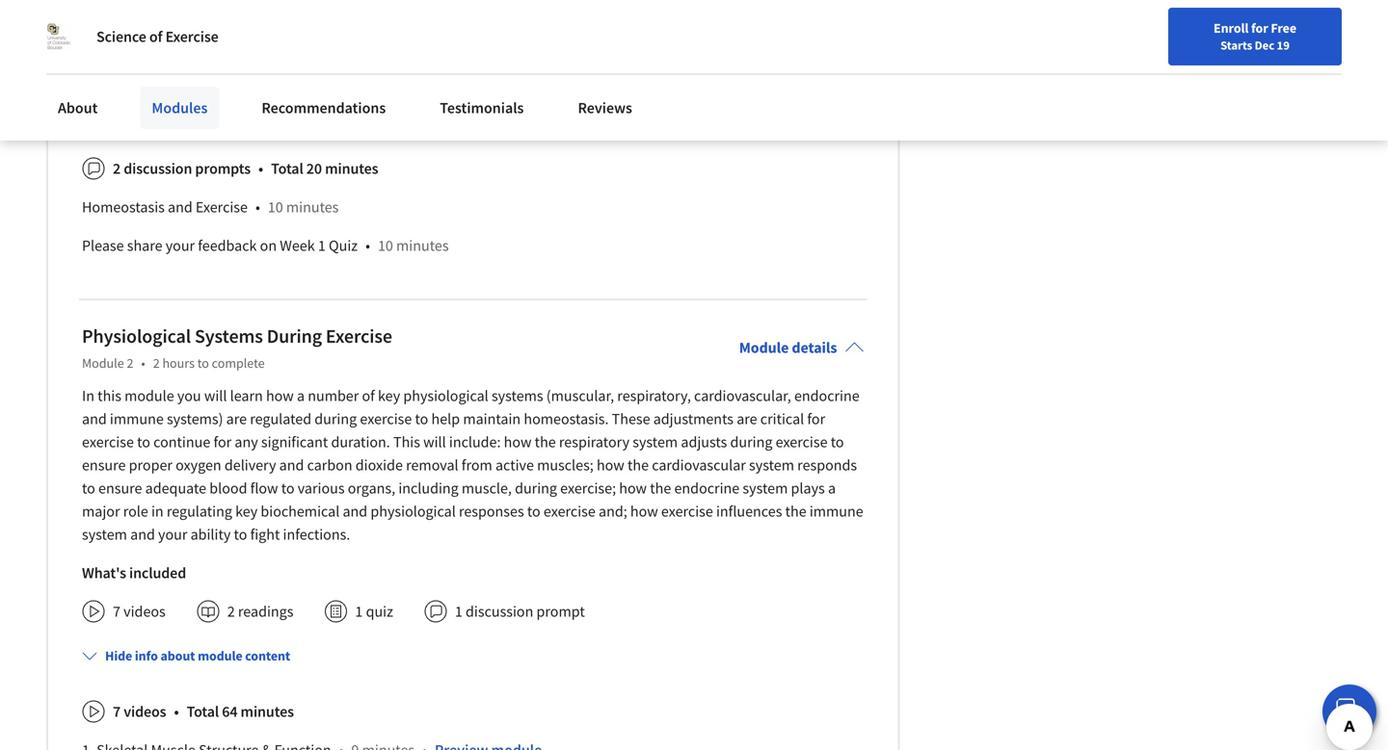 Task type: locate. For each thing, give the bounding box(es) containing it.
1 vertical spatial immune
[[810, 502, 863, 522]]

any
[[235, 433, 258, 452]]

1 horizontal spatial a
[[828, 479, 836, 499]]

30 up modules 'link'
[[207, 67, 223, 86]]

homeostasis.
[[524, 410, 609, 429]]

exercise down prompts
[[196, 198, 248, 217]]

1 vertical spatial physiological
[[371, 502, 456, 522]]

key
[[378, 387, 400, 406], [235, 502, 258, 522]]

for left any
[[213, 433, 232, 452]]

module
[[124, 387, 174, 406], [198, 648, 242, 665]]

menu item
[[1039, 19, 1163, 82]]

total up modules 'link'
[[172, 67, 204, 86]]

key up this
[[378, 387, 400, 406]]

1 vertical spatial of
[[362, 387, 375, 406]]

systems)
[[167, 410, 223, 429]]

1 quiz
[[113, 67, 151, 86], [355, 603, 393, 622]]

0 horizontal spatial module
[[124, 387, 174, 406]]

a
[[297, 387, 305, 406], [828, 479, 836, 499]]

prompts
[[195, 159, 251, 179]]

week right university of colorado boulder image
[[82, 13, 117, 32]]

quiz inside hide info about module content region
[[124, 67, 151, 86]]

0 horizontal spatial 1 quiz
[[113, 67, 151, 86]]

system up plays
[[749, 456, 794, 475]]

discussion up "homeostasis"
[[124, 159, 192, 179]]

exercise up this
[[360, 410, 412, 429]]

0 horizontal spatial will
[[204, 387, 227, 406]]

0 vertical spatial immune
[[110, 410, 164, 429]]

chat with us image
[[1334, 697, 1365, 728]]

1 vertical spatial videos
[[124, 703, 166, 722]]

0 vertical spatial 1 quiz
[[113, 67, 151, 86]]

1 vertical spatial will
[[423, 433, 446, 452]]

2 vertical spatial total
[[187, 703, 219, 722]]

0 horizontal spatial a
[[297, 387, 305, 406]]

0 horizontal spatial key
[[235, 502, 258, 522]]

endocrine down 'details'
[[794, 387, 859, 406]]

0 horizontal spatial discussion
[[124, 159, 192, 179]]

of right number
[[362, 387, 375, 406]]

adjusts
[[681, 433, 727, 452]]

0 vertical spatial week
[[82, 13, 117, 32]]

7 videos inside info about module content element
[[113, 703, 166, 722]]

1 vertical spatial ensure
[[98, 479, 142, 499]]

module left 'details'
[[739, 339, 789, 358]]

1 horizontal spatial quiz
[[329, 236, 358, 256]]

1 vertical spatial module
[[198, 648, 242, 665]]

videos down info
[[124, 703, 166, 722]]

physiological down including
[[371, 502, 456, 522]]

and down role
[[130, 526, 155, 545]]

2 7 videos from the top
[[113, 703, 166, 722]]

adequate
[[145, 479, 206, 499]]

• inside info about module content element
[[174, 703, 179, 722]]

1 horizontal spatial will
[[423, 433, 446, 452]]

0 vertical spatial 30
[[207, 67, 223, 86]]

2 7 from the top
[[113, 703, 121, 722]]

total for total 64 minutes
[[187, 703, 219, 722]]

for inside enroll for free starts dec 19
[[1251, 19, 1268, 37]]

and down significant
[[279, 456, 304, 475]]

during down critical
[[730, 433, 772, 452]]

• left 64
[[174, 703, 179, 722]]

0 horizontal spatial for
[[213, 433, 232, 452]]

and down 2 discussion prompts
[[168, 198, 193, 217]]

0 horizontal spatial endocrine
[[674, 479, 740, 499]]

2 vertical spatial exercise
[[326, 325, 392, 349]]

modules link
[[140, 87, 219, 129]]

exercise up • total 30 minutes
[[165, 27, 218, 46]]

to
[[197, 355, 209, 372], [415, 410, 428, 429], [137, 433, 150, 452], [831, 433, 844, 452], [82, 479, 95, 499], [281, 479, 295, 499], [527, 502, 540, 522], [234, 526, 247, 545]]

quiz up 2 discussion prompts
[[131, 105, 160, 125]]

1 vertical spatial key
[[235, 502, 258, 522]]

0 horizontal spatial module
[[82, 355, 124, 372]]

• down physiological
[[141, 355, 145, 372]]

responses
[[459, 502, 524, 522]]

muscles;
[[537, 456, 594, 475]]

1 vertical spatial 1 quiz
[[355, 603, 393, 622]]

duration.
[[331, 433, 390, 452]]

1 vertical spatial quiz
[[366, 603, 393, 622]]

hide info about module content region
[[82, 0, 864, 273]]

7 videos down what's included
[[113, 603, 166, 622]]

2 videos from the top
[[124, 703, 166, 722]]

exercise;
[[560, 479, 616, 499]]

and inside hide info about module content region
[[168, 198, 193, 217]]

2 up "homeostasis"
[[113, 159, 121, 179]]

to right the flow on the bottom left of page
[[281, 479, 295, 499]]

7
[[113, 603, 120, 622], [113, 703, 121, 722]]

0 vertical spatial quiz
[[124, 67, 151, 86]]

included
[[129, 564, 186, 583]]

0 vertical spatial exercise
[[165, 27, 218, 46]]

from
[[462, 456, 492, 475]]

feedback
[[198, 236, 257, 256]]

homeostasis and exercise • 10 minutes
[[82, 198, 339, 217]]

exercise
[[360, 410, 412, 429], [82, 433, 134, 452], [776, 433, 828, 452], [544, 502, 596, 522], [661, 502, 713, 522]]

exercise right during
[[326, 325, 392, 349]]

1 horizontal spatial during
[[515, 479, 557, 499]]

respiratory,
[[617, 387, 691, 406]]

a up regulated
[[297, 387, 305, 406]]

immune down this in the left bottom of the page
[[110, 410, 164, 429]]

hide info about module content
[[105, 648, 290, 665]]

1 horizontal spatial discussion
[[466, 603, 533, 622]]

0 vertical spatial videos
[[124, 603, 166, 622]]

reviews link
[[566, 87, 644, 129]]

endocrine
[[794, 387, 859, 406], [674, 479, 740, 499]]

0 vertical spatial total
[[172, 67, 204, 86]]

on
[[260, 236, 277, 256]]

ensure
[[82, 456, 126, 475], [98, 479, 142, 499]]

for right critical
[[807, 410, 825, 429]]

total
[[172, 67, 204, 86], [271, 159, 303, 179], [187, 703, 219, 722]]

0 vertical spatial for
[[1251, 19, 1268, 37]]

0 vertical spatial a
[[297, 387, 305, 406]]

0 horizontal spatial 30
[[180, 105, 195, 125]]

dioxide
[[355, 456, 403, 475]]

0 horizontal spatial are
[[226, 410, 247, 429]]

30
[[207, 67, 223, 86], [180, 105, 195, 125]]

immune down plays
[[810, 502, 863, 522]]

discussion left 'prompt'
[[466, 603, 533, 622]]

during down number
[[315, 410, 357, 429]]

1 vertical spatial discussion
[[466, 603, 533, 622]]

1 right on
[[318, 236, 326, 256]]

week for week 1 quiz • 30 minutes
[[82, 105, 117, 125]]

immune
[[110, 410, 164, 429], [810, 502, 863, 522]]

exercise for and
[[196, 198, 248, 217]]

during down active
[[515, 479, 557, 499]]

exercise inside hide info about module content region
[[196, 198, 248, 217]]

quiz right on
[[329, 236, 358, 256]]

discussion
[[124, 159, 192, 179], [466, 603, 533, 622]]

videos
[[124, 603, 166, 622], [124, 703, 166, 722]]

7 down what's
[[113, 603, 120, 622]]

are down cardiovascular,
[[737, 410, 757, 429]]

modules
[[152, 98, 208, 118]]

1 horizontal spatial key
[[378, 387, 400, 406]]

are up any
[[226, 410, 247, 429]]

1 vertical spatial during
[[730, 433, 772, 452]]

in this module you will learn how a number of key physiological systems (muscular, respiratory, cardiovascular, endocrine and immune systems) are regulated during exercise to help maintain homeostasis. these adjustments are critical for exercise to continue for any significant duration. this will include: how the respiratory system adjusts during exercise to ensure proper oxygen delivery and carbon dioxide removal from active muscles; how the cardiovascular system responds to ensure adequate blood flow to various organs, including muscle, during exercise; how the endocrine system plays a major role in regulating key biochemical and physiological responses to exercise and; how exercise influences the immune system and your ability to fight infections.
[[82, 387, 863, 545]]

readings
[[201, 13, 260, 32]]

to right hours
[[197, 355, 209, 372]]

1 horizontal spatial quiz
[[366, 603, 393, 622]]

week left modules 'link'
[[82, 105, 117, 125]]

module up this in the left bottom of the page
[[82, 355, 124, 372]]

2 vertical spatial week
[[280, 236, 315, 256]]

20
[[306, 159, 322, 179]]

share
[[127, 236, 162, 256]]

physiological systems during exercise module 2 • 2 hours to complete
[[82, 325, 392, 372]]

for up dec
[[1251, 19, 1268, 37]]

the down these
[[627, 456, 649, 475]]

1 are from the left
[[226, 410, 247, 429]]

minutes
[[226, 67, 279, 86], [198, 105, 251, 125], [325, 159, 378, 179], [286, 198, 339, 217], [396, 236, 449, 256], [241, 703, 294, 722]]

ensure up role
[[98, 479, 142, 499]]

how down respiratory
[[597, 456, 624, 475]]

minutes inside info about module content element
[[241, 703, 294, 722]]

to left help
[[415, 410, 428, 429]]

key down the flow on the bottom left of page
[[235, 502, 258, 522]]

enroll for free starts dec 19
[[1214, 19, 1296, 53]]

physiological
[[82, 325, 191, 349]]

0 vertical spatial 7
[[113, 603, 120, 622]]

7 down hide
[[113, 703, 121, 722]]

module inside dropdown button
[[198, 648, 242, 665]]

2 horizontal spatial for
[[1251, 19, 1268, 37]]

0 vertical spatial 7 videos
[[113, 603, 166, 622]]

total left 64
[[187, 703, 219, 722]]

0 vertical spatial quiz
[[131, 105, 160, 125]]

0 vertical spatial your
[[166, 236, 195, 256]]

what's included
[[82, 564, 186, 583]]

1 vertical spatial total
[[271, 159, 303, 179]]

free
[[1271, 19, 1296, 37]]

30 down • total 30 minutes
[[180, 105, 195, 125]]

2 left readings
[[227, 603, 235, 622]]

1 horizontal spatial are
[[737, 410, 757, 429]]

1 vertical spatial exercise
[[196, 198, 248, 217]]

total inside info about module content element
[[187, 703, 219, 722]]

7 videos down info
[[113, 703, 166, 722]]

coursera image
[[23, 16, 146, 47]]

your right share
[[166, 236, 195, 256]]

videos down what's included
[[124, 603, 166, 622]]

your inside in this module you will learn how a number of key physiological systems (muscular, respiratory, cardiovascular, endocrine and immune systems) are regulated during exercise to help maintain homeostasis. these adjustments are critical for exercise to continue for any significant duration. this will include: how the respiratory system adjusts during exercise to ensure proper oxygen delivery and carbon dioxide removal from active muscles; how the cardiovascular system responds to ensure adequate blood flow to various organs, including muscle, during exercise; how the endocrine system plays a major role in regulating key biochemical and physiological responses to exercise and; how exercise influences the immune system and your ability to fight infections.
[[158, 526, 187, 545]]

quiz
[[124, 67, 151, 86], [366, 603, 393, 622]]

2 down physiological
[[127, 355, 133, 372]]

1 quiz inside hide info about module content region
[[113, 67, 151, 86]]

1 7 videos from the top
[[113, 603, 166, 622]]

this
[[393, 433, 420, 452]]

include:
[[449, 433, 501, 452]]

1 down science
[[113, 67, 121, 86]]

system up influences in the right bottom of the page
[[743, 479, 788, 499]]

1 horizontal spatial of
[[362, 387, 375, 406]]

critical
[[760, 410, 804, 429]]

1 vertical spatial 7
[[113, 703, 121, 722]]

and down organs, in the bottom of the page
[[343, 502, 367, 522]]

discussion for prompt
[[466, 603, 533, 622]]

to up major
[[82, 479, 95, 499]]

0 horizontal spatial immune
[[110, 410, 164, 429]]

1 right readings
[[355, 603, 363, 622]]

of right science
[[149, 27, 162, 46]]

will right you
[[204, 387, 227, 406]]

total for total 30 minutes
[[172, 67, 204, 86]]

1 vertical spatial quiz
[[329, 236, 358, 256]]

prompt
[[536, 603, 585, 622]]

a down responds
[[828, 479, 836, 499]]

• inside physiological systems during exercise module 2 • 2 hours to complete
[[141, 355, 145, 372]]

total left 20 at the left top of page
[[271, 159, 303, 179]]

testimonials link
[[428, 87, 535, 129]]

dec
[[1255, 38, 1274, 53]]

1 horizontal spatial module
[[739, 339, 789, 358]]

exercise down critical
[[776, 433, 828, 452]]

0 horizontal spatial during
[[315, 410, 357, 429]]

endocrine down "cardiovascular"
[[674, 479, 740, 499]]

university of colorado boulder image
[[46, 23, 73, 50]]

module right 'about'
[[198, 648, 242, 665]]

1 left suggested
[[120, 13, 128, 32]]

2 vertical spatial for
[[213, 433, 232, 452]]

0 vertical spatial discussion
[[124, 159, 192, 179]]

how up 'and;'
[[619, 479, 647, 499]]

1 vertical spatial 7 videos
[[113, 703, 166, 722]]

0 horizontal spatial quiz
[[124, 67, 151, 86]]

0 vertical spatial will
[[204, 387, 227, 406]]

1 vertical spatial 10
[[378, 236, 393, 256]]

1
[[120, 13, 128, 32], [113, 67, 121, 86], [120, 105, 128, 125], [318, 236, 326, 256], [355, 603, 363, 622], [455, 603, 463, 622]]

• total 30 minutes
[[159, 67, 279, 86]]

1 vertical spatial for
[[807, 410, 825, 429]]

influences
[[716, 502, 782, 522]]

will up the removal
[[423, 433, 446, 452]]

and down in
[[82, 410, 107, 429]]

1 vertical spatial your
[[158, 526, 187, 545]]

ensure up major
[[82, 456, 126, 475]]

proper
[[129, 456, 172, 475]]

1 horizontal spatial endocrine
[[794, 387, 859, 406]]

1 videos from the top
[[124, 603, 166, 622]]

1 vertical spatial week
[[82, 105, 117, 125]]

week right on
[[280, 236, 315, 256]]

module right this in the left bottom of the page
[[124, 387, 174, 406]]

week 1 suggested readings
[[82, 13, 260, 32]]

•
[[159, 67, 164, 86], [168, 105, 172, 125], [258, 159, 263, 179], [255, 198, 260, 217], [365, 236, 370, 256], [141, 355, 145, 372], [174, 703, 179, 722]]

how up active
[[504, 433, 532, 452]]

0 vertical spatial during
[[315, 410, 357, 429]]

1 vertical spatial endocrine
[[674, 479, 740, 499]]

1 horizontal spatial 10
[[378, 236, 393, 256]]

will
[[204, 387, 227, 406], [423, 433, 446, 452]]

the up muscles;
[[535, 433, 556, 452]]

your down in
[[158, 526, 187, 545]]

1 horizontal spatial immune
[[810, 502, 863, 522]]

7 videos
[[113, 603, 166, 622], [113, 703, 166, 722]]

1 vertical spatial 30
[[180, 105, 195, 125]]

various
[[298, 479, 345, 499]]

0 vertical spatial module
[[124, 387, 174, 406]]

discussion inside hide info about module content region
[[124, 159, 192, 179]]

0 vertical spatial 10
[[268, 198, 283, 217]]

2 inside hide info about module content region
[[113, 159, 121, 179]]

cardiovascular
[[652, 456, 746, 475]]

0 vertical spatial of
[[149, 27, 162, 46]]

1 horizontal spatial module
[[198, 648, 242, 665]]

physiological up help
[[403, 387, 488, 406]]



Task type: describe. For each thing, give the bounding box(es) containing it.
suggested
[[131, 13, 198, 32]]

discussion for prompts
[[124, 159, 192, 179]]

hide
[[105, 648, 132, 665]]

system down these
[[633, 433, 678, 452]]

adjustments
[[653, 410, 734, 429]]

number
[[308, 387, 359, 406]]

2 readings
[[227, 603, 293, 622]]

exercise for of
[[165, 27, 218, 46]]

1 horizontal spatial for
[[807, 410, 825, 429]]

7 inside info about module content element
[[113, 703, 121, 722]]

info
[[135, 648, 158, 665]]

system down major
[[82, 526, 127, 545]]

about
[[58, 98, 98, 118]]

role
[[123, 502, 148, 522]]

systems
[[492, 387, 543, 406]]

flow
[[250, 479, 278, 499]]

how right 'and;'
[[630, 502, 658, 522]]

module details
[[739, 339, 837, 358]]

significant
[[261, 433, 328, 452]]

respiratory
[[559, 433, 629, 452]]

regulated
[[250, 410, 311, 429]]

readings
[[238, 603, 293, 622]]

regulating
[[167, 502, 232, 522]]

1 horizontal spatial 30
[[207, 67, 223, 86]]

1 vertical spatial a
[[828, 479, 836, 499]]

• up 2 discussion prompts
[[168, 105, 172, 125]]

0 vertical spatial ensure
[[82, 456, 126, 475]]

complete
[[212, 355, 265, 372]]

muscle,
[[462, 479, 512, 499]]

1 7 from the top
[[113, 603, 120, 622]]

your inside hide info about module content region
[[166, 236, 195, 256]]

in
[[151, 502, 164, 522]]

starts
[[1220, 38, 1252, 53]]

maintain
[[463, 410, 521, 429]]

2 vertical spatial during
[[515, 479, 557, 499]]

to up responds
[[831, 433, 844, 452]]

organs,
[[348, 479, 395, 499]]

blood
[[209, 479, 247, 499]]

carbon
[[307, 456, 352, 475]]

1 up info about module content element
[[455, 603, 463, 622]]

1 horizontal spatial 1 quiz
[[355, 603, 393, 622]]

week for week 1 suggested readings
[[82, 13, 117, 32]]

to right responses
[[527, 502, 540, 522]]

fight
[[250, 526, 280, 545]]

what's
[[82, 564, 126, 583]]

19
[[1277, 38, 1290, 53]]

continue
[[153, 433, 210, 452]]

1 right "about"
[[120, 105, 128, 125]]

2 left hours
[[153, 355, 160, 372]]

learn
[[230, 387, 263, 406]]

info about module content element
[[74, 632, 864, 751]]

• down • total 20 minutes
[[365, 236, 370, 256]]

hide info about module content button
[[74, 639, 298, 674]]

about
[[160, 648, 195, 665]]

of inside in this module you will learn how a number of key physiological systems (muscular, respiratory, cardiovascular, endocrine and immune systems) are regulated during exercise to help maintain homeostasis. these adjustments are critical for exercise to continue for any significant duration. this will include: how the respiratory system adjusts during exercise to ensure proper oxygen delivery and carbon dioxide removal from active muscles; how the cardiovascular system responds to ensure adequate blood flow to various organs, including muscle, during exercise; how the endocrine system plays a major role in regulating key biochemical and physiological responses to exercise and; how exercise influences the immune system and your ability to fight infections.
[[362, 387, 375, 406]]

module inside physiological systems during exercise module 2 • 2 hours to complete
[[82, 355, 124, 372]]

major
[[82, 502, 120, 522]]

• total 20 minutes
[[258, 159, 378, 179]]

2 discussion prompts
[[113, 159, 251, 179]]

during
[[267, 325, 322, 349]]

responds
[[797, 456, 857, 475]]

ability
[[190, 526, 231, 545]]

1 discussion prompt
[[455, 603, 585, 622]]

these
[[612, 410, 650, 429]]

64
[[222, 703, 238, 722]]

and;
[[599, 502, 627, 522]]

videos inside info about module content element
[[124, 703, 166, 722]]

0 horizontal spatial quiz
[[131, 105, 160, 125]]

content
[[245, 648, 290, 665]]

you
[[177, 387, 201, 406]]

including
[[398, 479, 459, 499]]

infections.
[[283, 526, 350, 545]]

0 horizontal spatial 10
[[268, 198, 283, 217]]

module inside in this module you will learn how a number of key physiological systems (muscular, respiratory, cardiovascular, endocrine and immune systems) are regulated during exercise to help maintain homeostasis. these adjustments are critical for exercise to continue for any significant duration. this will include: how the respiratory system adjusts during exercise to ensure proper oxygen delivery and carbon dioxide removal from active muscles; how the cardiovascular system responds to ensure adequate blood flow to various organs, including muscle, during exercise; how the endocrine system plays a major role in regulating key biochemical and physiological responses to exercise and; how exercise influences the immune system and your ability to fight infections.
[[124, 387, 174, 406]]

oxygen
[[176, 456, 221, 475]]

please
[[82, 236, 124, 256]]

details
[[792, 339, 837, 358]]

to left fight
[[234, 526, 247, 545]]

recommendations link
[[250, 87, 397, 129]]

hours
[[162, 355, 195, 372]]

recommendations
[[262, 98, 386, 118]]

cardiovascular,
[[694, 387, 791, 406]]

exercise down "cardiovascular"
[[661, 502, 713, 522]]

the down plays
[[785, 502, 806, 522]]

active
[[495, 456, 534, 475]]

2 horizontal spatial during
[[730, 433, 772, 452]]

• up modules on the top left of the page
[[159, 67, 164, 86]]

please share your feedback on week 1 quiz • 10 minutes
[[82, 236, 449, 256]]

science
[[96, 27, 146, 46]]

plays
[[791, 479, 825, 499]]

(muscular,
[[546, 387, 614, 406]]

exercise down exercise;
[[544, 502, 596, 522]]

to inside physiological systems during exercise module 2 • 2 hours to complete
[[197, 355, 209, 372]]

• up please share your feedback on week 1 quiz • 10 minutes
[[255, 198, 260, 217]]

0 horizontal spatial of
[[149, 27, 162, 46]]

week 1 quiz • 30 minutes
[[82, 105, 251, 125]]

how up regulated
[[266, 387, 294, 406]]

to up proper
[[137, 433, 150, 452]]

0 vertical spatial physiological
[[403, 387, 488, 406]]

the down "cardiovascular"
[[650, 479, 671, 499]]

total for total 20 minutes
[[271, 159, 303, 179]]

this
[[98, 387, 121, 406]]

removal
[[406, 456, 458, 475]]

help
[[431, 410, 460, 429]]

0 vertical spatial key
[[378, 387, 400, 406]]

2 are from the left
[[737, 410, 757, 429]]

testimonials
[[440, 98, 524, 118]]

systems
[[195, 325, 263, 349]]

enroll
[[1214, 19, 1249, 37]]

exercise inside physiological systems during exercise module 2 • 2 hours to complete
[[326, 325, 392, 349]]

exercise down this in the left bottom of the page
[[82, 433, 134, 452]]

• total 64 minutes
[[174, 703, 294, 722]]

0 vertical spatial endocrine
[[794, 387, 859, 406]]

science of exercise
[[96, 27, 218, 46]]

• right prompts
[[258, 159, 263, 179]]

about link
[[46, 87, 109, 129]]

homeostasis
[[82, 198, 165, 217]]

biochemical
[[261, 502, 340, 522]]



Task type: vqa. For each thing, say whether or not it's contained in the screenshot.
(iMSM)
no



